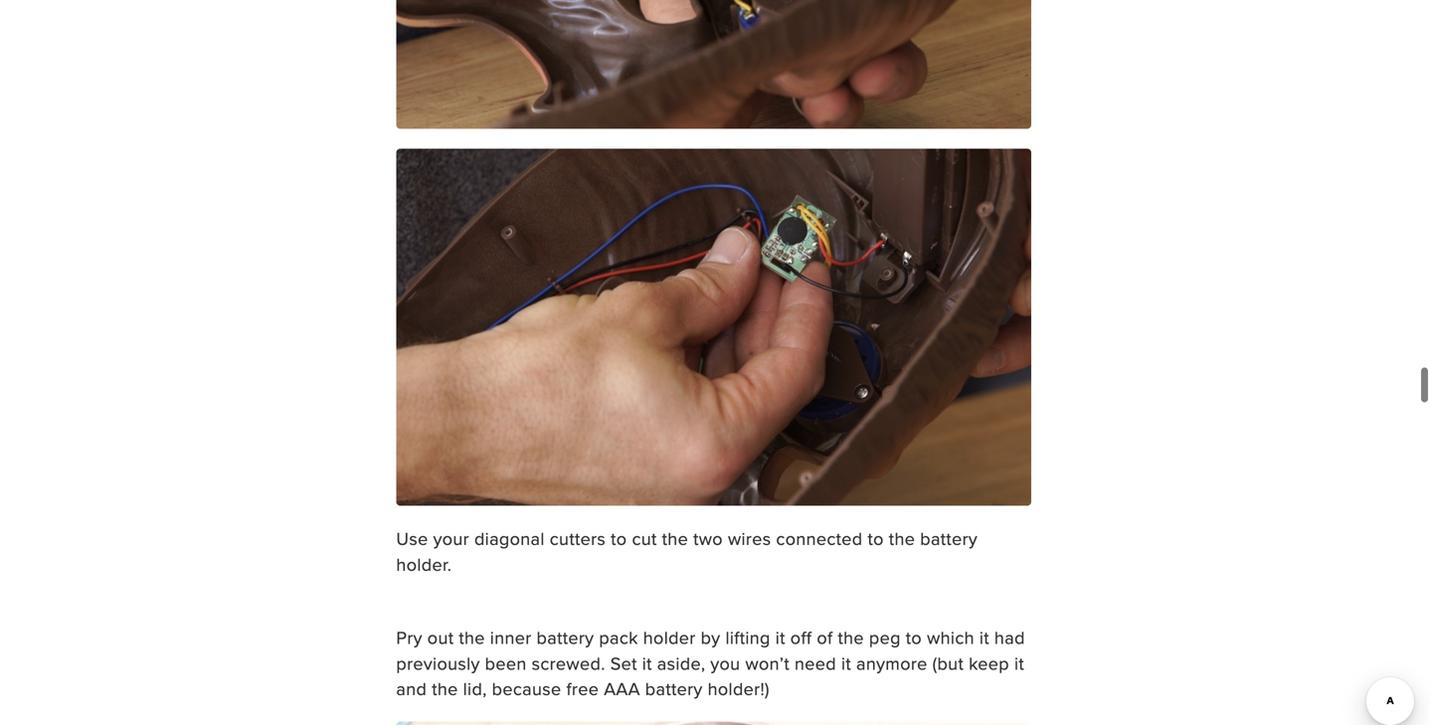 Task type: vqa. For each thing, say whether or not it's contained in the screenshot.
Hi,
no



Task type: describe. For each thing, give the bounding box(es) containing it.
anymore
[[857, 651, 928, 676]]

by
[[701, 625, 721, 650]]

diagonal
[[475, 526, 545, 551]]

had
[[995, 625, 1026, 650]]

hacks_afchewcomp_v001_4378.jpg image
[[396, 149, 1032, 506]]

battery inside use your diagonal cutters to cut the two wires connected to the battery holder.
[[921, 526, 978, 551]]

image: hacks_afchewcomp_v001_4230.jpg element
[[396, 0, 1032, 129]]

the down "previously"
[[432, 676, 458, 702]]

screwed.
[[532, 651, 606, 676]]

keep
[[969, 651, 1010, 676]]

holder
[[643, 625, 696, 650]]

it left off
[[776, 625, 786, 650]]

and
[[396, 676, 427, 702]]

won't
[[746, 651, 790, 676]]

off
[[791, 625, 812, 650]]

use your diagonal cutters to cut the two wires connected to the battery holder.
[[396, 526, 978, 577]]

the right the connected
[[889, 526, 916, 551]]

you
[[711, 651, 741, 676]]

the right out
[[459, 625, 485, 650]]

been
[[485, 651, 527, 676]]

out
[[428, 625, 454, 650]]

to inside pry out the inner battery pack holder by lifting it off of the peg to which it had previously been screwed. set it aside, you won't need it anymore (but keep it and the lid, because free aaa battery holder!)
[[906, 625, 922, 650]]

pack
[[599, 625, 639, 650]]

lid,
[[463, 676, 487, 702]]

holder.
[[396, 551, 452, 577]]

pry out the inner battery pack holder by lifting it off of the peg to which it had previously been screwed. set it aside, you won't need it anymore (but keep it and the lid, because free aaa battery holder!)
[[396, 625, 1026, 702]]

cutters
[[550, 526, 606, 551]]

set
[[611, 651, 638, 676]]

aside,
[[657, 651, 706, 676]]

1 vertical spatial battery
[[537, 625, 594, 650]]

two
[[694, 526, 723, 551]]



Task type: locate. For each thing, give the bounding box(es) containing it.
previously
[[396, 651, 480, 676]]

free
[[567, 676, 599, 702]]

cut
[[632, 526, 657, 551]]

(but
[[933, 651, 964, 676]]

the right of
[[838, 625, 864, 650]]

it right "set"
[[642, 651, 652, 676]]

2 horizontal spatial to
[[906, 625, 922, 650]]

lifting
[[726, 625, 771, 650]]

to right peg
[[906, 625, 922, 650]]

battery down aside,
[[646, 676, 703, 702]]

battery up the which
[[921, 526, 978, 551]]

it right need
[[842, 651, 852, 676]]

2 vertical spatial battery
[[646, 676, 703, 702]]

it down the had at the bottom
[[1015, 651, 1025, 676]]

0 horizontal spatial to
[[611, 526, 627, 551]]

inner
[[490, 625, 532, 650]]

aaa
[[604, 676, 641, 702]]

image: hacks_p6130301.jpg element
[[396, 722, 1032, 725]]

wires
[[728, 526, 772, 551]]

pry
[[396, 625, 423, 650]]

1 horizontal spatial to
[[868, 526, 884, 551]]

connected
[[776, 526, 863, 551]]

your
[[433, 526, 470, 551]]

battery up "screwed."
[[537, 625, 594, 650]]

0 vertical spatial battery
[[921, 526, 978, 551]]

need
[[795, 651, 837, 676]]

2 horizontal spatial battery
[[921, 526, 978, 551]]

the
[[662, 526, 689, 551], [889, 526, 916, 551], [459, 625, 485, 650], [838, 625, 864, 650], [432, 676, 458, 702]]

use
[[396, 526, 428, 551]]

of
[[817, 625, 833, 650]]

0 horizontal spatial battery
[[537, 625, 594, 650]]

because
[[492, 676, 562, 702]]

holder!)
[[708, 676, 770, 702]]

battery
[[921, 526, 978, 551], [537, 625, 594, 650], [646, 676, 703, 702]]

the right the cut
[[662, 526, 689, 551]]

it
[[776, 625, 786, 650], [980, 625, 990, 650], [642, 651, 652, 676], [842, 651, 852, 676], [1015, 651, 1025, 676]]

to right the connected
[[868, 526, 884, 551]]

1 horizontal spatial battery
[[646, 676, 703, 702]]

peg
[[869, 625, 901, 650]]

which
[[927, 625, 975, 650]]

it left the had at the bottom
[[980, 625, 990, 650]]

to left the cut
[[611, 526, 627, 551]]

to
[[611, 526, 627, 551], [868, 526, 884, 551], [906, 625, 922, 650]]



